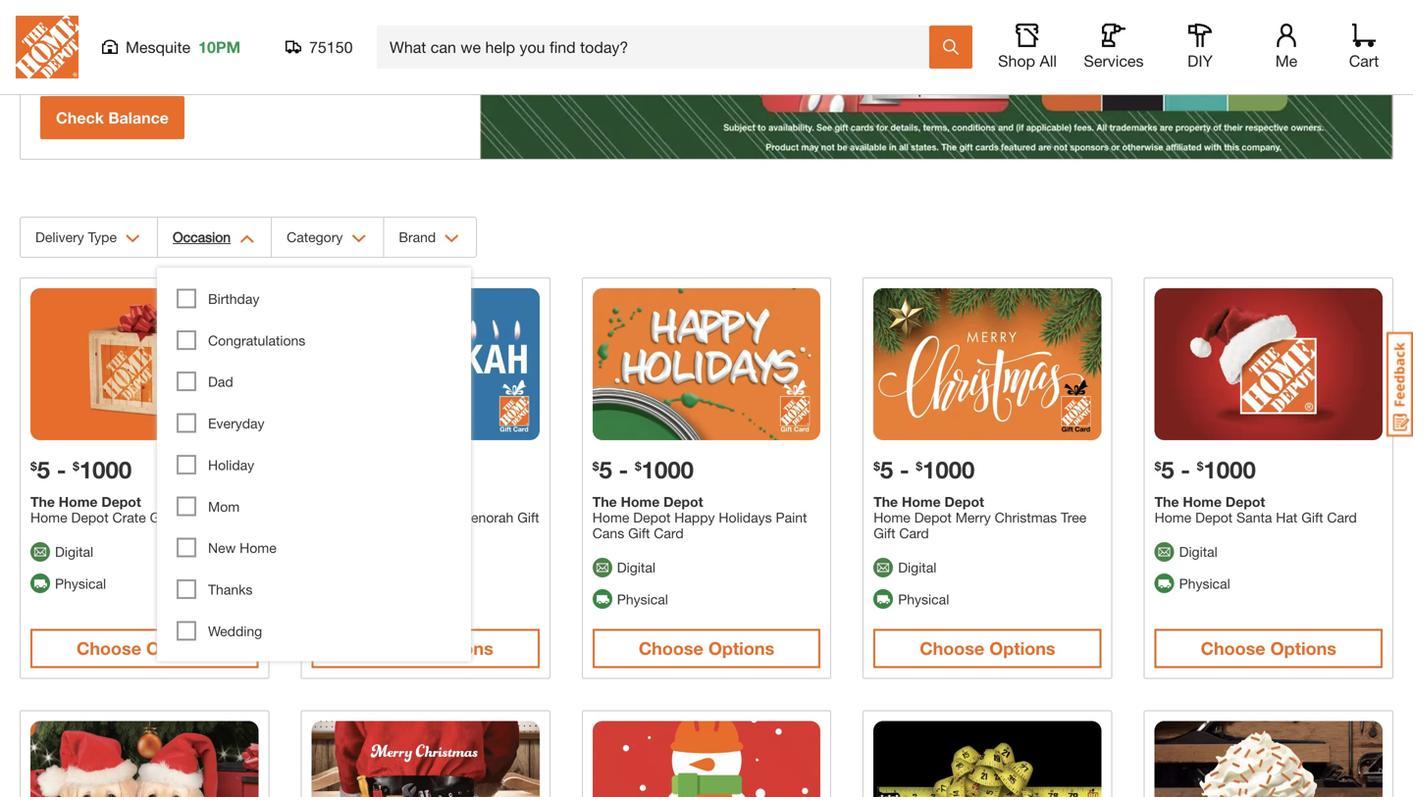 Task type: locate. For each thing, give the bounding box(es) containing it.
$ 5 - $ 1000 for merry
[[874, 456, 975, 484]]

digital down cans
[[617, 560, 655, 576]]

1 open arrow image from the left
[[126, 235, 140, 243]]

5 for the home depot home depot crate gift card
[[37, 456, 50, 484]]

2 $ from the left
[[73, 460, 79, 473]]

$ 5 - $ 1000 for crate
[[30, 456, 132, 484]]

the for home depot happy holidays paint cans gift card
[[592, 494, 617, 510]]

home
[[59, 494, 98, 510], [621, 494, 660, 510], [902, 494, 941, 510], [1183, 494, 1222, 510], [30, 510, 67, 526], [311, 510, 348, 526], [592, 510, 629, 526], [874, 510, 910, 526], [1155, 510, 1191, 526], [240, 540, 276, 557]]

0 horizontal spatial digital image
[[30, 542, 50, 562]]

1000
[[79, 456, 132, 484], [641, 456, 694, 484], [922, 456, 975, 484], [1203, 456, 1256, 484]]

choose options
[[77, 638, 212, 660], [358, 638, 493, 660], [639, 638, 774, 660], [920, 638, 1055, 660], [1201, 638, 1336, 660]]

open arrow image inside delivery type link
[[126, 235, 140, 243]]

open arrow image inside the occasion link
[[240, 235, 254, 243]]

crate
[[112, 510, 146, 526]]

7 $ from the left
[[1155, 460, 1161, 473]]

$ 5 - $ 1000 up 'merry' at the bottom of page
[[874, 456, 975, 484]]

choose options button for home depot merry christmas tree gift card
[[874, 630, 1102, 669]]

dad
[[208, 374, 233, 390]]

the inside the home depot home depot happy holidays paint cans gift card
[[592, 494, 617, 510]]

card
[[175, 510, 205, 526], [1327, 510, 1357, 526], [311, 525, 341, 542], [654, 525, 684, 542], [899, 525, 929, 542]]

card left mom
[[175, 510, 205, 526]]

options
[[146, 638, 212, 660], [427, 638, 493, 660], [708, 638, 774, 660], [989, 638, 1055, 660], [1270, 638, 1336, 660]]

open arrow image right brand
[[445, 235, 459, 243]]

digital down the home depot home depot crate gift card in the bottom of the page
[[55, 544, 93, 560]]

1 choose from the left
[[77, 638, 141, 660]]

depot
[[101, 494, 141, 510], [663, 494, 703, 510], [944, 494, 984, 510], [1225, 494, 1265, 510], [71, 510, 109, 526], [352, 510, 390, 526], [633, 510, 671, 526], [914, 510, 952, 526], [1195, 510, 1233, 526]]

3 choose options button from the left
[[592, 630, 821, 669]]

check balance
[[56, 108, 169, 127]]

3 - from the left
[[900, 456, 909, 484]]

8 $ from the left
[[1197, 460, 1203, 473]]

everyday
[[208, 416, 265, 432]]

open arrow image for delivery type
[[126, 235, 140, 243]]

3 5 from the left
[[880, 456, 893, 484]]

digital down 'the home depot home depot merry christmas tree gift card'
[[898, 560, 936, 576]]

the home depot home depot crate gift card
[[30, 494, 205, 526]]

the up cans
[[592, 494, 617, 510]]

1 digital image from the left
[[592, 558, 612, 578]]

all
[[1040, 52, 1057, 70]]

gift right hat
[[1301, 510, 1323, 526]]

$ 5 - $ 1000 up happy
[[592, 456, 694, 484]]

2 open arrow image from the left
[[240, 235, 254, 243]]

services
[[1084, 52, 1144, 70]]

home depot crate gift card image
[[30, 288, 258, 441]]

2 digital image from the left
[[1155, 542, 1174, 562]]

card inside home depot hanukkah menorah gift card
[[311, 525, 341, 542]]

the left santa
[[1155, 494, 1179, 510]]

options for home depot santa hat gift card
[[1270, 638, 1336, 660]]

the inside the home depot home depot crate gift card
[[30, 494, 55, 510]]

1 choose options from the left
[[77, 638, 212, 660]]

$ 5 - $ 1000 up the home depot home depot crate gift card in the bottom of the page
[[30, 456, 132, 484]]

card right hat
[[1327, 510, 1357, 526]]

digital image for home depot crate gift card
[[30, 542, 50, 562]]

gift inside the home depot home depot happy holidays paint cans gift card
[[628, 525, 650, 542]]

gift right crate in the bottom left of the page
[[150, 510, 172, 526]]

choose options for home depot merry christmas tree gift card
[[920, 638, 1055, 660]]

card left 'merry' at the bottom of page
[[899, 525, 929, 542]]

card right cans
[[654, 525, 684, 542]]

1000 up the home depot home depot crate gift card in the bottom of the page
[[79, 456, 132, 484]]

- up the home depot home depot crate gift card in the bottom of the page
[[57, 456, 66, 484]]

4 - from the left
[[1181, 456, 1190, 484]]

the up physical image
[[30, 494, 55, 510]]

hat
[[1276, 510, 1298, 526]]

- up cans
[[619, 456, 628, 484]]

4 choose options from the left
[[920, 638, 1055, 660]]

4 the from the left
[[1155, 494, 1179, 510]]

occasion link
[[158, 218, 271, 257]]

the
[[30, 494, 55, 510], [592, 494, 617, 510], [874, 494, 898, 510], [1155, 494, 1179, 510]]

3 options from the left
[[708, 638, 774, 660]]

$ 5 - $ 1000
[[30, 456, 132, 484], [592, 456, 694, 484], [874, 456, 975, 484], [1155, 456, 1256, 484]]

open arrow image
[[126, 235, 140, 243], [240, 235, 254, 243], [445, 235, 459, 243]]

2 choose from the left
[[358, 638, 422, 660]]

card inside the home depot home depot santa hat gift card
[[1327, 510, 1357, 526]]

5 options from the left
[[1270, 638, 1336, 660]]

4 options from the left
[[989, 638, 1055, 660]]

delivery type
[[35, 229, 117, 245]]

2 - from the left
[[619, 456, 628, 484]]

cart
[[1349, 52, 1379, 70]]

2 digital image from the left
[[874, 558, 893, 578]]

shop all
[[998, 52, 1057, 70]]

2 options from the left
[[427, 638, 493, 660]]

0 horizontal spatial physical image
[[592, 590, 612, 610]]

4 5 from the left
[[1161, 456, 1174, 484]]

shop all button
[[996, 24, 1059, 71]]

3 choose from the left
[[639, 638, 703, 660]]

1 horizontal spatial physical image
[[874, 590, 893, 610]]

- for the home depot home depot crate gift card
[[57, 456, 66, 484]]

75150 button
[[286, 37, 353, 57]]

0 horizontal spatial open arrow image
[[126, 235, 140, 243]]

open arrow image inside brand 'link'
[[445, 235, 459, 243]]

open arrow image right occasion
[[240, 235, 254, 243]]

2 5 from the left
[[599, 456, 612, 484]]

category
[[287, 229, 343, 245]]

gift left 'merry' at the bottom of page
[[874, 525, 895, 542]]

digital image
[[592, 558, 612, 578], [874, 558, 893, 578]]

me
[[1275, 52, 1297, 70]]

the home depot home depot happy holidays paint cans gift card
[[592, 494, 807, 542]]

3 the from the left
[[874, 494, 898, 510]]

gift right cans
[[628, 525, 650, 542]]

2 $ 5 - $ 1000 from the left
[[592, 456, 694, 484]]

1 $ from the left
[[30, 460, 37, 473]]

4 $ 5 - $ 1000 from the left
[[1155, 456, 1256, 484]]

choose for home depot merry christmas tree gift card
[[920, 638, 984, 660]]

choose
[[77, 638, 141, 660], [358, 638, 422, 660], [639, 638, 703, 660], [920, 638, 984, 660], [1201, 638, 1265, 660]]

shop
[[998, 52, 1035, 70]]

diy button
[[1169, 24, 1231, 71]]

1 horizontal spatial digital image
[[874, 558, 893, 578]]

cart link
[[1342, 24, 1386, 71]]

open arrow image for occasion
[[240, 235, 254, 243]]

5 choose options from the left
[[1201, 638, 1336, 660]]

tree
[[1061, 510, 1086, 526]]

1 horizontal spatial digital image
[[1155, 542, 1174, 562]]

choose for home depot santa hat gift card
[[1201, 638, 1265, 660]]

the for home depot merry christmas tree gift card
[[874, 494, 898, 510]]

digital down the home depot home depot santa hat gift card
[[1179, 544, 1217, 560]]

home depot santa hat gift card image
[[1155, 288, 1383, 441]]

1 choose options button from the left
[[30, 630, 258, 669]]

choose options button for home depot hanukkah menorah gift card
[[311, 630, 539, 669]]

$
[[30, 460, 37, 473], [73, 460, 79, 473], [592, 460, 599, 473], [635, 460, 641, 473], [874, 460, 880, 473], [916, 460, 922, 473], [1155, 460, 1161, 473], [1197, 460, 1203, 473]]

options for home depot crate gift card
[[146, 638, 212, 660]]

5 choose from the left
[[1201, 638, 1265, 660]]

physical
[[55, 576, 106, 592], [1179, 576, 1230, 592], [617, 591, 668, 608], [898, 591, 949, 608]]

open arrow image right type
[[126, 235, 140, 243]]

santa
[[1236, 510, 1272, 526]]

1 digital image from the left
[[30, 542, 50, 562]]

- up 'the home depot home depot merry christmas tree gift card'
[[900, 456, 909, 484]]

mesquite 10pm
[[126, 38, 240, 56]]

3 open arrow image from the left
[[445, 235, 459, 243]]

home depot hanukkah menorah gift card image
[[311, 288, 539, 441]]

1 5 from the left
[[37, 456, 50, 484]]

5
[[37, 456, 50, 484], [599, 456, 612, 484], [880, 456, 893, 484], [1161, 456, 1174, 484]]

the for home depot crate gift card
[[30, 494, 55, 510]]

1 1000 from the left
[[79, 456, 132, 484]]

holidays
[[719, 510, 772, 526]]

physical image for the home depot home depot merry christmas tree gift card
[[874, 590, 893, 610]]

What can we help you find today? search field
[[390, 26, 928, 68]]

2 horizontal spatial open arrow image
[[445, 235, 459, 243]]

choose options button
[[30, 630, 258, 669], [311, 630, 539, 669], [592, 630, 821, 669], [874, 630, 1102, 669], [1155, 630, 1383, 669]]

digital
[[55, 544, 93, 560], [1179, 544, 1217, 560], [617, 560, 655, 576], [898, 560, 936, 576]]

the for home depot santa hat gift card
[[1155, 494, 1179, 510]]

2 the from the left
[[592, 494, 617, 510]]

image for give the gift of doing image
[[481, 0, 1392, 159]]

3 $ 5 - $ 1000 from the left
[[874, 456, 975, 484]]

4 1000 from the left
[[1203, 456, 1256, 484]]

1 the from the left
[[30, 494, 55, 510]]

1000 up 'merry' at the bottom of page
[[922, 456, 975, 484]]

the left 'merry' at the bottom of page
[[874, 494, 898, 510]]

brand link
[[384, 218, 476, 257]]

the inside 'the home depot home depot merry christmas tree gift card'
[[874, 494, 898, 510]]

card right new home on the left of the page
[[311, 525, 341, 542]]

- up the home depot home depot santa hat gift card
[[1181, 456, 1190, 484]]

2 choose options button from the left
[[311, 630, 539, 669]]

home depot merry christmas tree gift card image
[[874, 288, 1102, 441]]

1000 up happy
[[641, 456, 694, 484]]

digital image
[[30, 542, 50, 562], [1155, 542, 1174, 562]]

-
[[57, 456, 66, 484], [619, 456, 628, 484], [900, 456, 909, 484], [1181, 456, 1190, 484]]

3 choose options from the left
[[639, 638, 774, 660]]

2 choose options from the left
[[358, 638, 493, 660]]

the inside the home depot home depot santa hat gift card
[[1155, 494, 1179, 510]]

congratulations
[[208, 332, 305, 349]]

the home depot home depot santa hat gift card
[[1155, 494, 1357, 526]]

gift right menorah
[[517, 510, 539, 526]]

thanks
[[208, 582, 253, 598]]

1 options from the left
[[146, 638, 212, 660]]

2 horizontal spatial physical image
[[1155, 574, 1174, 594]]

- for the home depot home depot santa hat gift card
[[1181, 456, 1190, 484]]

3 $ from the left
[[592, 460, 599, 473]]

1 - from the left
[[57, 456, 66, 484]]

feedback link image
[[1387, 332, 1413, 438]]

1000 for merry
[[922, 456, 975, 484]]

type
[[88, 229, 117, 245]]

choose options button for home depot crate gift card
[[30, 630, 258, 669]]

options for home depot happy holidays paint cans gift card
[[708, 638, 774, 660]]

2 1000 from the left
[[641, 456, 694, 484]]

gift inside 'the home depot home depot merry christmas tree gift card'
[[874, 525, 895, 542]]

physical image
[[1155, 574, 1174, 594], [592, 590, 612, 610], [874, 590, 893, 610]]

digital for the home depot home depot merry christmas tree gift card
[[898, 560, 936, 576]]

gift
[[150, 510, 172, 526], [517, 510, 539, 526], [1301, 510, 1323, 526], [628, 525, 650, 542], [874, 525, 895, 542]]

5 for the home depot home depot merry christmas tree gift card
[[880, 456, 893, 484]]

4 choose options button from the left
[[874, 630, 1102, 669]]

3 1000 from the left
[[922, 456, 975, 484]]

5 choose options button from the left
[[1155, 630, 1383, 669]]

physical for santa
[[1179, 576, 1230, 592]]

1 $ 5 - $ 1000 from the left
[[30, 456, 132, 484]]

4 choose from the left
[[920, 638, 984, 660]]

$ 5 - $ 1000 up the home depot home depot santa hat gift card
[[1155, 456, 1256, 484]]

mesquite
[[126, 38, 190, 56]]

6 $ from the left
[[916, 460, 922, 473]]

0 horizontal spatial digital image
[[592, 558, 612, 578]]

1 horizontal spatial open arrow image
[[240, 235, 254, 243]]

1000 up the home depot home depot santa hat gift card
[[1203, 456, 1256, 484]]



Task type: vqa. For each thing, say whether or not it's contained in the screenshot.
Birthday
yes



Task type: describe. For each thing, give the bounding box(es) containing it.
digital for the home depot home depot santa hat gift card
[[1179, 544, 1217, 560]]

5 for the home depot home depot happy holidays paint cans gift card
[[599, 456, 612, 484]]

choose options for home depot crate gift card
[[77, 638, 212, 660]]

christmas
[[995, 510, 1057, 526]]

card inside the home depot home depot crate gift card
[[175, 510, 205, 526]]

holiday
[[208, 457, 254, 473]]

wedding
[[208, 624, 262, 640]]

home inside home depot hanukkah menorah gift card
[[311, 510, 348, 526]]

gift inside the home depot home depot santa hat gift card
[[1301, 510, 1323, 526]]

options for home depot merry christmas tree gift card
[[989, 638, 1055, 660]]

merry
[[955, 510, 991, 526]]

physical for happy
[[617, 591, 668, 608]]

10pm
[[198, 38, 240, 56]]

choose for home depot happy holidays paint cans gift card
[[639, 638, 703, 660]]

5 for the home depot home depot santa hat gift card
[[1161, 456, 1174, 484]]

the home depot logo image
[[16, 16, 79, 79]]

1000 for crate
[[79, 456, 132, 484]]

physical for merry
[[898, 591, 949, 608]]

1000 for happy
[[641, 456, 694, 484]]

brand
[[399, 229, 436, 245]]

me button
[[1255, 24, 1318, 71]]

gift inside home depot hanukkah menorah gift card
[[517, 510, 539, 526]]

card inside the home depot home depot happy holidays paint cans gift card
[[654, 525, 684, 542]]

hanukkah
[[393, 510, 455, 526]]

physical image
[[30, 574, 50, 594]]

delivery type link
[[21, 218, 157, 257]]

choose options for home depot happy holidays paint cans gift card
[[639, 638, 774, 660]]

mom
[[208, 499, 240, 515]]

the home depot home depot merry christmas tree gift card
[[874, 494, 1086, 542]]

services button
[[1082, 24, 1145, 71]]

5 $ from the left
[[874, 460, 880, 473]]

open arrow image for brand
[[445, 235, 459, 243]]

digital for the home depot home depot crate gift card
[[55, 544, 93, 560]]

depot inside home depot hanukkah menorah gift card
[[352, 510, 390, 526]]

home depot happy holidays paint cans gift card image
[[592, 288, 821, 441]]

- for the home depot home depot happy holidays paint cans gift card
[[619, 456, 628, 484]]

home depot hanukkah menorah gift card
[[311, 510, 539, 542]]

occasion
[[173, 229, 231, 245]]

open arrow image
[[352, 235, 366, 243]]

physical image for the home depot home depot santa hat gift card
[[1155, 574, 1174, 594]]

choose options for home depot santa hat gift card
[[1201, 638, 1336, 660]]

options for home depot hanukkah menorah gift card
[[427, 638, 493, 660]]

category link
[[272, 218, 383, 257]]

choose options button for home depot happy holidays paint cans gift card
[[592, 630, 821, 669]]

digital image for home depot santa hat gift card
[[1155, 542, 1174, 562]]

choose options button for home depot santa hat gift card
[[1155, 630, 1383, 669]]

card inside 'the home depot home depot merry christmas tree gift card'
[[899, 525, 929, 542]]

$ 5 - $ 1000 for happy
[[592, 456, 694, 484]]

1000 for santa
[[1203, 456, 1256, 484]]

choose options for home depot hanukkah menorah gift card
[[358, 638, 493, 660]]

cans
[[592, 525, 624, 542]]

delivery
[[35, 229, 84, 245]]

new home
[[208, 540, 276, 557]]

choose for home depot crate gift card
[[77, 638, 141, 660]]

choose for home depot hanukkah menorah gift card
[[358, 638, 422, 660]]

physical image for the home depot home depot happy holidays paint cans gift card
[[592, 590, 612, 610]]

new
[[208, 540, 236, 557]]

- for the home depot home depot merry christmas tree gift card
[[900, 456, 909, 484]]

4 $ from the left
[[635, 460, 641, 473]]

digital for the home depot home depot happy holidays paint cans gift card
[[617, 560, 655, 576]]

paint
[[776, 510, 807, 526]]

menorah
[[459, 510, 514, 526]]

gift inside the home depot home depot crate gift card
[[150, 510, 172, 526]]

75150
[[309, 38, 353, 56]]

check balance link
[[40, 96, 184, 139]]

$ 5 - $ 1000 for santa
[[1155, 456, 1256, 484]]

happy
[[674, 510, 715, 526]]

birthday
[[208, 291, 259, 307]]

physical for crate
[[55, 576, 106, 592]]

digital image for home depot merry christmas tree gift card
[[874, 558, 893, 578]]

balance
[[108, 108, 169, 127]]

diy
[[1187, 52, 1213, 70]]

check
[[56, 108, 104, 127]]

digital image for home depot happy holidays paint cans gift card
[[592, 558, 612, 578]]



